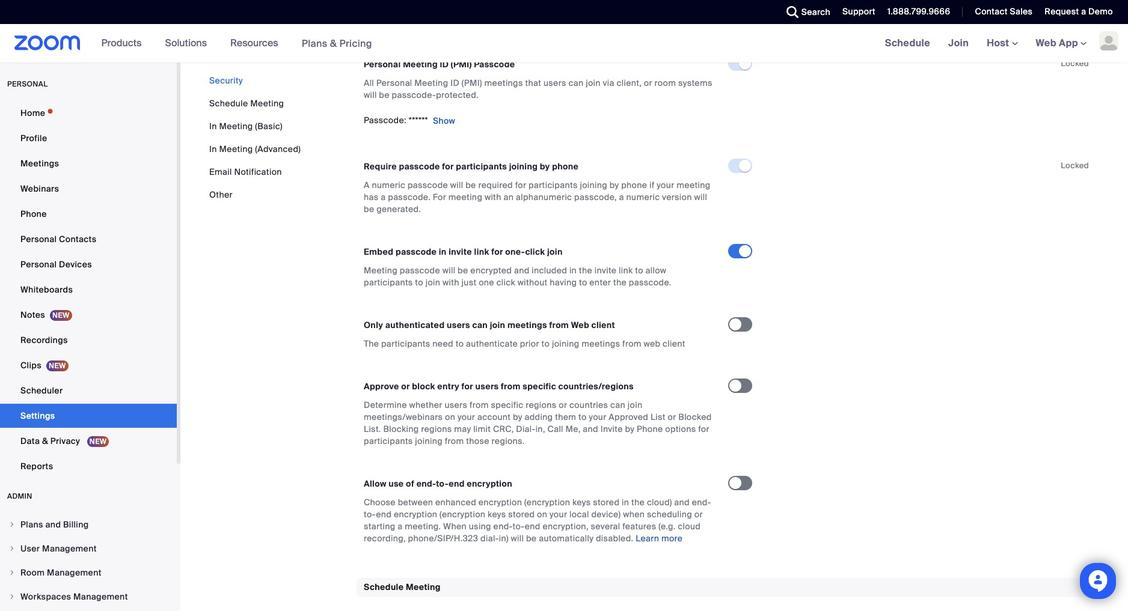 Task type: describe. For each thing, give the bounding box(es) containing it.
join up "included"
[[547, 247, 563, 258]]

be down require passcode for participants joining by phone
[[466, 180, 476, 191]]

solutions button
[[165, 24, 212, 63]]

2 locked from the top
[[1061, 161, 1089, 171]]

a right passcode,
[[619, 192, 624, 203]]

email notification link
[[209, 167, 282, 177]]

them
[[555, 412, 576, 423]]

2 vertical spatial encryption
[[394, 510, 437, 520]]

list.
[[364, 424, 381, 435]]

0 horizontal spatial link
[[474, 247, 489, 258]]

or left block
[[401, 381, 410, 392]]

and inside menu item
[[45, 520, 61, 530]]

web app button
[[1036, 37, 1087, 49]]

personal meeting id (pmi) passcode
[[364, 59, 515, 70]]

joining inside a numeric passcode will be required for participants joining by phone if your meeting has a passcode. for meeting with an alphanumeric passcode, a numeric version will be generated.
[[580, 180, 607, 191]]

devices
[[59, 259, 92, 270]]

personal for personal meeting id (pmi) passcode
[[364, 59, 401, 70]]

for inside determine whether users from specific regions or countries can join meetings/webinars on your account by adding them to your approved list or blocked list. blocking regions may limit crc, dial-in, call me, and invite by phone options for participants joining from those regions.
[[698, 424, 710, 435]]

device)
[[591, 510, 621, 520]]

meeting up '(basic)'
[[250, 98, 284, 109]]

plans and billing menu item
[[0, 514, 177, 536]]

2 vertical spatial to-
[[513, 522, 525, 532]]

a
[[364, 180, 370, 191]]

id inside 'all personal meeting id (pmi) meetings that users can join via client, or room systems will be passcode-protected.'
[[451, 78, 460, 89]]

other link
[[209, 189, 233, 200]]

personal for personal contacts
[[20, 234, 57, 245]]

participants down authenticated
[[381, 339, 430, 350]]

1 vertical spatial can
[[472, 320, 488, 331]]

demo
[[1089, 6, 1113, 17]]

web inside meetings navigation
[[1036, 37, 1057, 49]]

join up authenticate
[[490, 320, 505, 331]]

join inside meeting passcode will be encrypted and included in the invite link to allow participants to join with just one click without having to enter the passcode.
[[426, 277, 440, 288]]

whiteboards
[[20, 284, 73, 295]]

will inside 'all personal meeting id (pmi) meetings that users can join via client, or room systems will be passcode-protected.'
[[364, 90, 377, 101]]

meetings up countries/regions
[[582, 339, 620, 350]]

show button
[[433, 116, 455, 127]]

personal contacts
[[20, 234, 96, 245]]

if
[[650, 180, 655, 191]]

generated.
[[377, 204, 421, 215]]

may
[[454, 424, 471, 435]]

0 vertical spatial to-
[[436, 479, 449, 490]]

admin
[[7, 492, 32, 502]]

click inside meeting passcode will be encrypted and included in the invite link to allow participants to join with just one click without having to enter the passcode.
[[497, 277, 515, 288]]

encryption,
[[543, 522, 589, 532]]

0 vertical spatial phone
[[552, 161, 579, 172]]

participants up required
[[456, 161, 507, 172]]

passcode inside a numeric passcode will be required for participants joining by phone if your meeting has a passcode. for meeting with an alphanumeric passcode, a numeric version will be generated.
[[408, 180, 448, 191]]

security link
[[209, 75, 243, 86]]

a inside choose between enhanced encryption (encryption keys stored in the cloud) and end- to-end encryption (encryption keys stored on your local device) when scheduling or starting a meeting. when using end-to-end encryption, several features (e.g. cloud recording, phone/sip/h.323 dial-in) will be automatically disabled.
[[398, 522, 403, 532]]

for right entry
[[462, 381, 473, 392]]

1 vertical spatial encryption
[[479, 497, 522, 508]]

1 vertical spatial passcode
[[474, 59, 515, 70]]

meeting up passcode- on the top left of page
[[403, 59, 438, 70]]

passcode for will
[[400, 265, 440, 276]]

plans and billing
[[20, 520, 89, 530]]

0 horizontal spatial meeting
[[449, 192, 482, 203]]

allow use of end-to-end encryption
[[364, 479, 512, 490]]

meetings/webinars
[[364, 412, 443, 423]]

using
[[469, 522, 491, 532]]

participants inside determine whether users from specific regions or countries can join meetings/webinars on your account by adding them to your approved list or blocked list. blocking regions may limit crc, dial-in, call me, and invite by phone options for participants joining from those regions.
[[364, 436, 413, 447]]

room
[[655, 78, 676, 89]]

clips
[[20, 360, 41, 371]]

0 vertical spatial end-
[[417, 479, 436, 490]]

meetings right scheduled
[[512, 13, 550, 24]]

link inside meeting passcode will be encrypted and included in the invite link to allow participants to join with just one click without having to enter the passcode.
[[619, 265, 633, 276]]

with inside meeting passcode will be encrypted and included in the invite link to allow participants to join with just one click without having to enter the passcode.
[[443, 277, 459, 288]]

the for included
[[579, 265, 592, 276]]

by up dial-
[[513, 412, 522, 423]]

local
[[570, 510, 589, 520]]

******
[[409, 115, 428, 126]]

workspaces management menu item
[[0, 586, 177, 609]]

having
[[550, 277, 577, 288]]

authenticate
[[466, 339, 518, 350]]

or inside 'all personal meeting id (pmi) meetings that users can join via client, or room systems will be passcode-protected.'
[[644, 78, 652, 89]]

systems
[[678, 78, 713, 89]]

be inside meeting passcode will be encrypted and included in the invite link to allow participants to join with just one click without having to enter the passcode.
[[458, 265, 468, 276]]

settings
[[20, 411, 55, 422]]

authenticated
[[385, 320, 445, 331]]

one
[[479, 277, 494, 288]]

in for in meeting (basic)
[[209, 121, 217, 132]]

1 horizontal spatial click
[[525, 247, 545, 258]]

automatically
[[539, 534, 594, 544]]

0 horizontal spatial passcode
[[378, 13, 419, 24]]

invite
[[601, 424, 623, 435]]

blocked
[[679, 412, 712, 423]]

already
[[434, 13, 464, 24]]

0 horizontal spatial web
[[571, 320, 589, 331]]

meetings navigation
[[876, 24, 1128, 63]]

reports
[[20, 461, 53, 472]]

disabled.
[[596, 534, 634, 544]]

the for stored
[[632, 497, 645, 508]]

search button
[[778, 0, 834, 24]]

in meeting (advanced)
[[209, 144, 301, 155]]

(advanced)
[[255, 144, 301, 155]]

passcode,
[[574, 192, 617, 203]]

and inside determine whether users from specific regions or countries can join meetings/webinars on your account by adding them to your approved list or blocked list. blocking regions may limit crc, dial-in, call me, and invite by phone options for participants joining from those regions.
[[583, 424, 598, 435]]

be inside 'all personal meeting id (pmi) meetings that users can join via client, or room systems will be passcode-protected.'
[[379, 90, 390, 101]]

1 vertical spatial (encryption
[[440, 510, 486, 520]]

0 vertical spatial end
[[449, 479, 465, 490]]

email notification
[[209, 167, 282, 177]]

phone inside a numeric passcode will be required for participants joining by phone if your meeting has a passcode. for meeting with an alphanumeric passcode, a numeric version will be generated.
[[621, 180, 647, 191]]

to inside determine whether users from specific regions or countries can join meetings/webinars on your account by adding them to your approved list or blocked list. blocking regions may limit crc, dial-in, call me, and invite by phone options for participants joining from those regions.
[[579, 412, 587, 423]]

room management
[[20, 568, 102, 579]]

1 vertical spatial client
[[663, 339, 686, 350]]

passcode for in
[[396, 247, 437, 258]]

to right need
[[456, 339, 464, 350]]

scheduling
[[647, 510, 692, 520]]

a left demo
[[1081, 6, 1086, 17]]

host button
[[987, 37, 1018, 49]]

regions.
[[492, 436, 525, 447]]

a numeric passcode will be required for participants joining by phone if your meeting has a passcode. for meeting with an alphanumeric passcode, a numeric version will be generated.
[[364, 180, 711, 215]]

0 vertical spatial invite
[[449, 247, 472, 258]]

allow
[[646, 265, 667, 276]]

products
[[101, 37, 142, 49]]

schedule meeting inside menu bar
[[209, 98, 284, 109]]

0 horizontal spatial to-
[[364, 510, 376, 520]]

specific inside determine whether users from specific regions or countries can join meetings/webinars on your account by adding them to your approved list or blocked list. blocking regions may limit crc, dial-in, call me, and invite by phone options for participants joining from those regions.
[[491, 400, 524, 411]]

adding
[[525, 412, 553, 423]]

required
[[478, 180, 513, 191]]

1 horizontal spatial (encryption
[[524, 497, 570, 508]]

version
[[662, 192, 692, 203]]

that
[[525, 78, 541, 89]]

in for encryption
[[622, 497, 629, 508]]

zoom logo image
[[14, 35, 80, 51]]

notification
[[234, 167, 282, 177]]

by down the approved on the right bottom of the page
[[625, 424, 635, 435]]

meeting inside 'all personal meeting id (pmi) meetings that users can join via client, or room systems will be passcode-protected.'
[[415, 78, 448, 89]]

personal inside 'all personal meeting id (pmi) meetings that users can join via client, or room systems will be passcode-protected.'
[[376, 78, 412, 89]]

1 vertical spatial regions
[[421, 424, 452, 435]]

dial-
[[481, 534, 499, 544]]

enhanced
[[435, 497, 476, 508]]

1.888.799.9666 button up join
[[879, 0, 954, 24]]

profile link
[[0, 126, 177, 150]]

0 vertical spatial meeting
[[677, 180, 711, 191]]

user management
[[20, 544, 97, 555]]

billing
[[63, 520, 89, 530]]

passcode: ****** show
[[364, 115, 455, 127]]

scheduler link
[[0, 379, 177, 403]]

management for workspaces management
[[73, 592, 128, 603]]

schedule inside menu bar
[[209, 98, 248, 109]]

0 horizontal spatial id
[[440, 59, 449, 70]]

your up may
[[458, 412, 475, 423]]

the participants need to authenticate prior to joining meetings from web client
[[364, 339, 686, 350]]

in for one-
[[570, 265, 577, 276]]

workspaces management
[[20, 592, 128, 603]]

0 horizontal spatial keys
[[488, 510, 506, 520]]

personal contacts link
[[0, 227, 177, 251]]

or up the them
[[559, 400, 567, 411]]

web
[[644, 339, 661, 350]]

to right prior
[[542, 339, 550, 350]]

phone/sip/h.323
[[408, 534, 478, 544]]

0 horizontal spatial numeric
[[372, 180, 405, 191]]

approved
[[609, 412, 648, 423]]

can for for
[[611, 400, 626, 411]]

support
[[843, 6, 876, 17]]

only
[[364, 320, 383, 331]]

reports link
[[0, 455, 177, 479]]

for left already
[[421, 13, 432, 24]]

approve
[[364, 381, 399, 392]]

learn more link
[[636, 534, 683, 544]]

by up alphanumeric
[[540, 161, 550, 172]]

scheduler
[[20, 386, 63, 396]]

users inside 'all personal meeting id (pmi) meetings that users can join via client, or room systems will be passcode-protected.'
[[544, 78, 566, 89]]

& for privacy
[[42, 436, 48, 447]]

& for pricing
[[330, 37, 337, 50]]

2 vertical spatial end-
[[494, 522, 513, 532]]

on inside determine whether users from specific regions or countries can join meetings/webinars on your account by adding them to your approved list or blocked list. blocking regions may limit crc, dial-in, call me, and invite by phone options for participants joining from those regions.
[[445, 412, 455, 423]]

countries/regions
[[559, 381, 634, 392]]

participants inside a numeric passcode will be required for participants joining by phone if your meeting has a passcode. for meeting with an alphanumeric passcode, a numeric version will be generated.
[[529, 180, 578, 191]]

passcode. inside meeting passcode will be encrypted and included in the invite link to allow participants to join with just one click without having to enter the passcode.
[[629, 277, 672, 288]]

scheduled
[[466, 13, 510, 24]]

or inside choose between enhanced encryption (encryption keys stored in the cloud) and end- to-end encryption (encryption keys stored on your local device) when scheduling or starting a meeting. when using end-to-end encryption, several features (e.g. cloud recording, phone/sip/h.323 dial-in) will be automatically disabled.
[[695, 510, 703, 520]]

meeting down phone/sip/h.323
[[406, 582, 441, 593]]

allow
[[364, 479, 387, 490]]

by inside a numeric passcode will be required for participants joining by phone if your meeting has a passcode. for meeting with an alphanumeric passcode, a numeric version will be generated.
[[610, 180, 619, 191]]

right image for room management
[[8, 570, 16, 577]]

your inside choose between enhanced encryption (encryption keys stored in the cloud) and end- to-end encryption (encryption keys stored on your local device) when scheduling or starting a meeting. when using end-to-end encryption, several features (e.g. cloud recording, phone/sip/h.323 dial-in) will be automatically disabled.
[[550, 510, 567, 520]]

personal devices link
[[0, 253, 177, 277]]

just
[[462, 277, 477, 288]]

starting
[[364, 522, 395, 532]]

user
[[20, 544, 40, 555]]

options
[[665, 424, 696, 435]]



Task type: locate. For each thing, give the bounding box(es) containing it.
personal for personal devices
[[20, 259, 57, 270]]

1 horizontal spatial passcode
[[474, 59, 515, 70]]

0 horizontal spatial phone
[[552, 161, 579, 172]]

for down blocked
[[698, 424, 710, 435]]

client right web
[[663, 339, 686, 350]]

menu bar
[[209, 75, 301, 201]]

for inside a numeric passcode will be required for participants joining by phone if your meeting has a passcode. for meeting with an alphanumeric passcode, a numeric version will be generated.
[[515, 180, 526, 191]]

& left pricing
[[330, 37, 337, 50]]

2 vertical spatial the
[[632, 497, 645, 508]]

banner
[[0, 24, 1128, 63]]

1 horizontal spatial to-
[[436, 479, 449, 490]]

1 horizontal spatial &
[[330, 37, 337, 50]]

right image for workspaces management
[[8, 594, 16, 601]]

1 vertical spatial end-
[[692, 497, 711, 508]]

can for passcode
[[569, 78, 584, 89]]

blocking
[[383, 424, 419, 435]]

meetings
[[512, 13, 550, 24], [485, 78, 523, 89], [508, 320, 547, 331], [582, 339, 620, 350]]

product information navigation
[[92, 24, 381, 63]]

meeting right for
[[449, 192, 482, 203]]

1 vertical spatial management
[[47, 568, 102, 579]]

personal
[[364, 59, 401, 70], [376, 78, 412, 89], [20, 234, 57, 245], [20, 259, 57, 270]]

2 vertical spatial schedule
[[364, 582, 404, 593]]

1 vertical spatial passcode.
[[629, 277, 672, 288]]

meeting passcode will be encrypted and included in the invite link to allow participants to join with just one click without having to enter the passcode.
[[364, 265, 672, 288]]

3 right image from the top
[[8, 594, 16, 601]]

personal up passcode- on the top left of page
[[376, 78, 412, 89]]

management for room management
[[47, 568, 102, 579]]

be up passcode:
[[379, 90, 390, 101]]

or right list
[[668, 412, 676, 423]]

require passcode for participants joining by phone
[[364, 161, 579, 172]]

profile picture image
[[1099, 31, 1119, 51]]

in meeting (advanced) link
[[209, 144, 301, 155]]

has
[[364, 192, 379, 203]]

keys up using
[[488, 510, 506, 520]]

by up passcode,
[[610, 180, 619, 191]]

cfvu80
[[560, 13, 591, 24]]

in)
[[499, 534, 509, 544]]

with inside a numeric passcode will be required for participants joining by phone if your meeting has a passcode. for meeting with an alphanumeric passcode, a numeric version will be generated.
[[485, 192, 501, 203]]

and inside choose between enhanced encryption (encryption keys stored in the cloud) and end- to-end encryption (encryption keys stored on your local device) when scheduling or starting a meeting. when using end-to-end encryption, several features (e.g. cloud recording, phone/sip/h.323 dial-in) will be automatically disabled.
[[674, 497, 690, 508]]

personal up whiteboards
[[20, 259, 57, 270]]

1 right image from the top
[[8, 521, 16, 529]]

to left enter at right top
[[579, 277, 587, 288]]

solutions
[[165, 37, 207, 49]]

1 vertical spatial plans
[[20, 520, 43, 530]]

right image for plans and billing
[[8, 521, 16, 529]]

0 horizontal spatial passcode.
[[388, 192, 431, 203]]

numeric down require at the left top of page
[[372, 180, 405, 191]]

the inside choose between enhanced encryption (encryption keys stored in the cloud) and end- to-end encryption (encryption keys stored on your local device) when scheduling or starting a meeting. when using end-to-end encryption, several features (e.g. cloud recording, phone/sip/h.323 dial-in) will be automatically disabled.
[[632, 497, 645, 508]]

encryption up using
[[479, 497, 522, 508]]

passcode for for
[[399, 161, 440, 172]]

be down has
[[364, 204, 374, 215]]

1 horizontal spatial end-
[[494, 522, 513, 532]]

(pmi) inside 'all personal meeting id (pmi) meetings that users can join via client, or room systems will be passcode-protected.'
[[462, 78, 482, 89]]

1 vertical spatial (pmi)
[[462, 78, 482, 89]]

learn
[[636, 534, 659, 544]]

your
[[657, 180, 675, 191], [458, 412, 475, 423], [589, 412, 607, 423], [550, 510, 567, 520]]

joining up required
[[509, 161, 538, 172]]

without
[[518, 277, 548, 288]]

joining
[[509, 161, 538, 172], [580, 180, 607, 191], [552, 339, 580, 350], [415, 436, 443, 447]]

0 horizontal spatial (encryption
[[440, 510, 486, 520]]

1 vertical spatial in
[[209, 144, 217, 155]]

1 vertical spatial with
[[443, 277, 459, 288]]

regions left may
[[421, 424, 452, 435]]

in up email
[[209, 144, 217, 155]]

whiteboards link
[[0, 278, 177, 302]]

search
[[802, 7, 831, 17]]

in meeting (basic)
[[209, 121, 283, 132]]

plans inside menu item
[[20, 520, 43, 530]]

will
[[364, 90, 377, 101], [450, 180, 463, 191], [694, 192, 707, 203], [442, 265, 456, 276], [511, 534, 524, 544]]

& right the data
[[42, 436, 48, 447]]

0 vertical spatial client
[[592, 320, 615, 331]]

management down room management menu item
[[73, 592, 128, 603]]

keys up local
[[573, 497, 591, 508]]

web down having at the top of page
[[571, 320, 589, 331]]

can left the via
[[569, 78, 584, 89]]

users right that
[[544, 78, 566, 89]]

will right in)
[[511, 534, 524, 544]]

1 vertical spatial numeric
[[626, 192, 660, 203]]

will inside choose between enhanced encryption (encryption keys stored in the cloud) and end- to-end encryption (encryption keys stored on your local device) when scheduling or starting a meeting. when using end-to-end encryption, several features (e.g. cloud recording, phone/sip/h.323 dial-in) will be automatically disabled.
[[511, 534, 524, 544]]

passcode. down allow
[[629, 277, 672, 288]]

protected.
[[436, 90, 479, 101]]

meeting up version
[[677, 180, 711, 191]]

entry
[[437, 381, 459, 392]]

menu bar containing security
[[209, 75, 301, 201]]

right image inside workspaces management menu item
[[8, 594, 16, 601]]

users up account
[[476, 381, 499, 392]]

0 vertical spatial passcode.
[[388, 192, 431, 203]]

clips link
[[0, 354, 177, 378]]

1 vertical spatial phone
[[621, 180, 647, 191]]

end left 'encryption,'
[[525, 522, 541, 532]]

0 vertical spatial can
[[569, 78, 584, 89]]

pricing
[[340, 37, 372, 50]]

1 horizontal spatial schedule meeting
[[364, 582, 441, 593]]

in down schedule meeting link
[[209, 121, 217, 132]]

other
[[209, 189, 233, 200]]

admin menu menu
[[0, 514, 177, 612]]

users up need
[[447, 320, 470, 331]]

with down required
[[485, 192, 501, 203]]

phone inside determine whether users from specific regions or countries can join meetings/webinars on your account by adding them to your approved list or blocked list. blocking regions may limit crc, dial-in, call me, and invite by phone options for participants joining from those regions.
[[637, 424, 663, 435]]

personal inside 'link'
[[20, 259, 57, 270]]

users down entry
[[445, 400, 467, 411]]

be inside choose between enhanced encryption (encryption keys stored in the cloud) and end- to-end encryption (encryption keys stored on your local device) when scheduling or starting a meeting. when using end-to-end encryption, several features (e.g. cloud recording, phone/sip/h.323 dial-in) will be automatically disabled.
[[526, 534, 537, 544]]

1 vertical spatial web
[[571, 320, 589, 331]]

embed
[[364, 247, 394, 258]]

1 in from the top
[[209, 121, 217, 132]]

0 vertical spatial right image
[[8, 521, 16, 529]]

web left app
[[1036, 37, 1057, 49]]

schedule down "recording,"
[[364, 582, 404, 593]]

schedule meeting down "recording,"
[[364, 582, 441, 593]]

to- right using
[[513, 522, 525, 532]]

regions
[[526, 400, 557, 411], [421, 424, 452, 435]]

home
[[20, 108, 45, 118]]

joining right prior
[[552, 339, 580, 350]]

1 horizontal spatial id
[[451, 78, 460, 89]]

for up for
[[442, 161, 454, 172]]

2 horizontal spatial the
[[632, 497, 645, 508]]

0 vertical spatial &
[[330, 37, 337, 50]]

will down require passcode for participants joining by phone
[[450, 180, 463, 191]]

2 vertical spatial management
[[73, 592, 128, 603]]

regions up adding
[[526, 400, 557, 411]]

phone
[[20, 209, 47, 220], [637, 424, 663, 435]]

on inside choose between enhanced encryption (encryption keys stored in the cloud) and end- to-end encryption (encryption keys stored on your local device) when scheduling or starting a meeting. when using end-to-end encryption, several features (e.g. cloud recording, phone/sip/h.323 dial-in) will be automatically disabled.
[[537, 510, 548, 520]]

embed passcode in invite link for one-click join
[[364, 247, 563, 258]]

for
[[433, 192, 446, 203]]

security
[[209, 75, 243, 86]]

data
[[20, 436, 40, 447]]

0 horizontal spatial can
[[472, 320, 488, 331]]

phone up alphanumeric
[[552, 161, 579, 172]]

meeting inside meeting passcode will be encrypted and included in the invite link to allow participants to join with just one click without having to enter the passcode.
[[364, 265, 398, 276]]

phone left if
[[621, 180, 647, 191]]

1 vertical spatial click
[[497, 277, 515, 288]]

0 horizontal spatial schedule
[[209, 98, 248, 109]]

email
[[209, 167, 232, 177]]

0 vertical spatial on
[[445, 412, 455, 423]]

for left one-
[[492, 247, 503, 258]]

web
[[1036, 37, 1057, 49], [571, 320, 589, 331]]

2 horizontal spatial in
[[622, 497, 629, 508]]

1 horizontal spatial end
[[449, 479, 465, 490]]

0 horizontal spatial schedule meeting
[[209, 98, 284, 109]]

can up the approved on the right bottom of the page
[[611, 400, 626, 411]]

1 locked from the top
[[1061, 58, 1089, 69]]

0 vertical spatial (encryption
[[524, 497, 570, 508]]

0 vertical spatial schedule meeting
[[209, 98, 284, 109]]

users inside determine whether users from specific regions or countries can join meetings/webinars on your account by adding them to your approved list or blocked list. blocking regions may limit crc, dial-in, call me, and invite by phone options for participants joining from those regions.
[[445, 400, 467, 411]]

prior
[[520, 339, 539, 350]]

profile
[[20, 133, 47, 144]]

plans for plans and billing
[[20, 520, 43, 530]]

passcode inside meeting passcode will be encrypted and included in the invite link to allow participants to join with just one click without having to enter the passcode.
[[400, 265, 440, 276]]

2 in from the top
[[209, 144, 217, 155]]

2 horizontal spatial schedule
[[885, 37, 930, 49]]

all personal meeting id (pmi) meetings that users can join via client, or room systems will be passcode-protected.
[[364, 78, 713, 101]]

to- up enhanced
[[436, 479, 449, 490]]

1 vertical spatial meeting
[[449, 192, 482, 203]]

your down countries
[[589, 412, 607, 423]]

join left the via
[[586, 78, 601, 89]]

(e.g.
[[659, 522, 676, 532]]

1 horizontal spatial phone
[[637, 424, 663, 435]]

between
[[398, 497, 433, 508]]

to left allow
[[635, 265, 643, 276]]

joining inside determine whether users from specific regions or countries can join meetings/webinars on your account by adding them to your approved list or blocked list. blocking regions may limit crc, dial-in, call me, and invite by phone options for participants joining from those regions.
[[415, 436, 443, 447]]

1 vertical spatial phone
[[637, 424, 663, 435]]

1 horizontal spatial stored
[[593, 497, 620, 508]]

in for in meeting (advanced)
[[209, 144, 217, 155]]

right image inside plans and billing menu item
[[8, 521, 16, 529]]

or up cloud at the bottom
[[695, 510, 703, 520]]

1.888.799.9666 button up schedule link
[[888, 6, 951, 17]]

1 horizontal spatial on
[[537, 510, 548, 520]]

contact sales link
[[966, 0, 1036, 24], [975, 6, 1033, 17]]

products button
[[101, 24, 147, 63]]

& inside product information navigation
[[330, 37, 337, 50]]

in inside choose between enhanced encryption (encryption keys stored in the cloud) and end- to-end encryption (encryption keys stored on your local device) when scheduling or starting a meeting. when using end-to-end encryption, several features (e.g. cloud recording, phone/sip/h.323 dial-in) will be automatically disabled.
[[622, 497, 629, 508]]

click up "included"
[[525, 247, 545, 258]]

enter
[[590, 277, 611, 288]]

0 vertical spatial locked
[[1061, 58, 1089, 69]]

0 vertical spatial the
[[579, 265, 592, 276]]

end up enhanced
[[449, 479, 465, 490]]

keys
[[573, 497, 591, 508], [488, 510, 506, 520]]

1 vertical spatial &
[[42, 436, 48, 447]]

one-
[[505, 247, 525, 258]]

meetings inside 'all personal meeting id (pmi) meetings that users can join via client, or room systems will be passcode-protected.'
[[485, 78, 523, 89]]

end- up cloud at the bottom
[[692, 497, 711, 508]]

plans
[[302, 37, 328, 50], [20, 520, 43, 530]]

participants inside meeting passcode will be encrypted and included in the invite link to allow participants to join with just one click without having to enter the passcode.
[[364, 277, 413, 288]]

2 vertical spatial can
[[611, 400, 626, 411]]

room
[[20, 568, 45, 579]]

passcode left already
[[378, 13, 419, 24]]

will inside meeting passcode will be encrypted and included in the invite link to allow participants to join with just one click without having to enter the passcode.
[[442, 265, 456, 276]]

1 horizontal spatial keys
[[573, 497, 591, 508]]

specific up adding
[[523, 381, 556, 392]]

block
[[412, 381, 435, 392]]

0 vertical spatial stored
[[593, 497, 620, 508]]

and inside meeting passcode will be encrypted and included in the invite link to allow participants to join with just one click without having to enter the passcode.
[[514, 265, 530, 276]]

alphanumeric
[[516, 192, 572, 203]]

schedule inside meetings navigation
[[885, 37, 930, 49]]

1 vertical spatial invite
[[595, 265, 617, 276]]

0 vertical spatial keys
[[573, 497, 591, 508]]

in meeting (basic) link
[[209, 121, 283, 132]]

meeting
[[403, 59, 438, 70], [415, 78, 448, 89], [250, 98, 284, 109], [219, 121, 253, 132], [219, 144, 253, 155], [364, 265, 398, 276], [406, 582, 441, 593]]

recording,
[[364, 534, 406, 544]]

encryption
[[467, 479, 512, 490], [479, 497, 522, 508], [394, 510, 437, 520]]

invite up enter at right top
[[595, 265, 617, 276]]

join left just
[[426, 277, 440, 288]]

join inside 'all personal meeting id (pmi) meetings that users can join via client, or room systems will be passcode-protected.'
[[586, 78, 601, 89]]

click
[[525, 247, 545, 258], [497, 277, 515, 288]]

& inside the 'personal menu' menu
[[42, 436, 48, 447]]

invite inside meeting passcode will be encrypted and included in the invite link to allow participants to join with just one click without having to enter the passcode.
[[595, 265, 617, 276]]

need
[[433, 339, 453, 350]]

join link
[[939, 24, 978, 63]]

will right version
[[694, 192, 707, 203]]

stored
[[593, 497, 620, 508], [508, 510, 535, 520]]

stored up device)
[[593, 497, 620, 508]]

1 vertical spatial keys
[[488, 510, 506, 520]]

joining down 'blocking'
[[415, 436, 443, 447]]

0 vertical spatial passcode
[[378, 13, 419, 24]]

1 horizontal spatial with
[[485, 192, 501, 203]]

require
[[364, 161, 397, 172]]

0 horizontal spatial the
[[579, 265, 592, 276]]

schedule down 'security' link
[[209, 98, 248, 109]]

home link
[[0, 101, 177, 125]]

countries
[[570, 400, 608, 411]]

0 horizontal spatial click
[[497, 277, 515, 288]]

right image inside room management menu item
[[8, 570, 16, 577]]

1 horizontal spatial plans
[[302, 37, 328, 50]]

on up may
[[445, 412, 455, 423]]

0 horizontal spatial &
[[42, 436, 48, 447]]

management up workspaces management
[[47, 568, 102, 579]]

2 horizontal spatial end
[[525, 522, 541, 532]]

list
[[651, 412, 666, 423]]

meeting up email notification link
[[219, 144, 253, 155]]

can inside 'all personal meeting id (pmi) meetings that users can join via client, or room systems will be passcode-protected.'
[[569, 78, 584, 89]]

the up enter at right top
[[579, 265, 592, 276]]

0 vertical spatial link
[[474, 247, 489, 258]]

passcode-
[[392, 90, 436, 101]]

0 vertical spatial specific
[[523, 381, 556, 392]]

in inside meeting passcode will be encrypted and included in the invite link to allow participants to join with just one click without having to enter the passcode.
[[570, 265, 577, 276]]

1 horizontal spatial the
[[613, 277, 627, 288]]

numeric down if
[[626, 192, 660, 203]]

room management menu item
[[0, 562, 177, 585]]

join inside determine whether users from specific regions or countries can join meetings/webinars on your account by adding them to your approved list or blocked list. blocking regions may limit crc, dial-in, call me, and invite by phone options for participants joining from those regions.
[[628, 400, 643, 411]]

phone
[[552, 161, 579, 172], [621, 180, 647, 191]]

0 vertical spatial with
[[485, 192, 501, 203]]

several
[[591, 522, 620, 532]]

&
[[330, 37, 337, 50], [42, 436, 48, 447]]

meetings up prior
[[508, 320, 547, 331]]

2 right image from the top
[[8, 570, 16, 577]]

phone link
[[0, 202, 177, 226]]

right image left workspaces
[[8, 594, 16, 601]]

meeting down schedule meeting link
[[219, 121, 253, 132]]

edit password for meetings which have already been scheduled image
[[596, 13, 610, 25]]

client down enter at right top
[[592, 320, 615, 331]]

0 vertical spatial in
[[209, 121, 217, 132]]

learn more
[[636, 534, 683, 544]]

0 horizontal spatial with
[[443, 277, 459, 288]]

schedule meeting up in meeting (basic) link
[[209, 98, 284, 109]]

be
[[379, 90, 390, 101], [466, 180, 476, 191], [364, 204, 374, 215], [458, 265, 468, 276], [526, 534, 537, 544]]

cloud
[[678, 522, 701, 532]]

2 vertical spatial end
[[525, 522, 541, 532]]

recordings link
[[0, 328, 177, 352]]

banner containing products
[[0, 24, 1128, 63]]

the
[[579, 265, 592, 276], [613, 277, 627, 288], [632, 497, 645, 508]]

plans for plans & pricing
[[302, 37, 328, 50]]

stored up in)
[[508, 510, 535, 520]]

participants down embed
[[364, 277, 413, 288]]

can inside determine whether users from specific regions or countries can join meetings/webinars on your account by adding them to your approved list or blocked list. blocking regions may limit crc, dial-in, call me, and invite by phone options for participants joining from those regions.
[[611, 400, 626, 411]]

plans inside product information navigation
[[302, 37, 328, 50]]

personal menu menu
[[0, 101, 177, 480]]

1 vertical spatial link
[[619, 265, 633, 276]]

your inside a numeric passcode will be required for participants joining by phone if your meeting has a passcode. for meeting with an alphanumeric passcode, a numeric version will be generated.
[[657, 180, 675, 191]]

1 horizontal spatial phone
[[621, 180, 647, 191]]

0 vertical spatial (pmi)
[[451, 59, 472, 70]]

0 vertical spatial plans
[[302, 37, 328, 50]]

with left just
[[443, 277, 459, 288]]

1 vertical spatial right image
[[8, 570, 16, 577]]

1 vertical spatial in
[[570, 265, 577, 276]]

participants up alphanumeric
[[529, 180, 578, 191]]

user management menu item
[[0, 538, 177, 561]]

2 horizontal spatial end-
[[692, 497, 711, 508]]

in down for
[[439, 247, 447, 258]]

included
[[532, 265, 567, 276]]

recordings
[[20, 335, 68, 346]]

1 horizontal spatial regions
[[526, 400, 557, 411]]

0 horizontal spatial on
[[445, 412, 455, 423]]

phone inside the 'personal menu' menu
[[20, 209, 47, 220]]

call
[[548, 424, 563, 435]]

end- up in)
[[494, 522, 513, 532]]

0 vertical spatial encryption
[[467, 479, 512, 490]]

1.888.799.9666
[[888, 6, 951, 17]]

the up when at the bottom of page
[[632, 497, 645, 508]]

webinars
[[20, 183, 59, 194]]

1 vertical spatial the
[[613, 277, 627, 288]]

to up authenticated
[[415, 277, 423, 288]]

1 vertical spatial schedule
[[209, 98, 248, 109]]

to-
[[436, 479, 449, 490], [364, 510, 376, 520], [513, 522, 525, 532]]

1 vertical spatial stored
[[508, 510, 535, 520]]

your up 'encryption,'
[[550, 510, 567, 520]]

passcode. inside a numeric passcode will be required for participants joining by phone if your meeting has a passcode. for meeting with an alphanumeric passcode, a numeric version will be generated.
[[388, 192, 431, 203]]

2 vertical spatial in
[[622, 497, 629, 508]]

encryption down between
[[394, 510, 437, 520]]

schedule link
[[876, 24, 939, 63]]

0 horizontal spatial in
[[439, 247, 447, 258]]

right image
[[8, 546, 16, 553]]

meeting down embed
[[364, 265, 398, 276]]

workspaces
[[20, 592, 71, 603]]

contacts
[[59, 234, 96, 245]]

management down billing
[[42, 544, 97, 555]]

data & privacy link
[[0, 429, 177, 453]]

passcode. up generated.
[[388, 192, 431, 203]]

right image left room
[[8, 570, 16, 577]]

0 vertical spatial in
[[439, 247, 447, 258]]

0 horizontal spatial plans
[[20, 520, 43, 530]]

1 vertical spatial end
[[376, 510, 392, 520]]

personal up personal devices
[[20, 234, 57, 245]]

can up authenticate
[[472, 320, 488, 331]]

management for user management
[[42, 544, 97, 555]]

1 vertical spatial locked
[[1061, 161, 1089, 171]]

sales
[[1010, 6, 1033, 17]]

a right has
[[381, 192, 386, 203]]

right image
[[8, 521, 16, 529], [8, 570, 16, 577], [8, 594, 16, 601]]

right image up right icon
[[8, 521, 16, 529]]

1 vertical spatial to-
[[364, 510, 376, 520]]

invite
[[449, 247, 472, 258], [595, 265, 617, 276]]

management inside 'menu item'
[[42, 544, 97, 555]]

1 horizontal spatial in
[[570, 265, 577, 276]]



Task type: vqa. For each thing, say whether or not it's contained in the screenshot.
in within the Meeting passcode will be encrypted and included in the invite link to allow participants to join with just one click without having to enter the passcode.
yes



